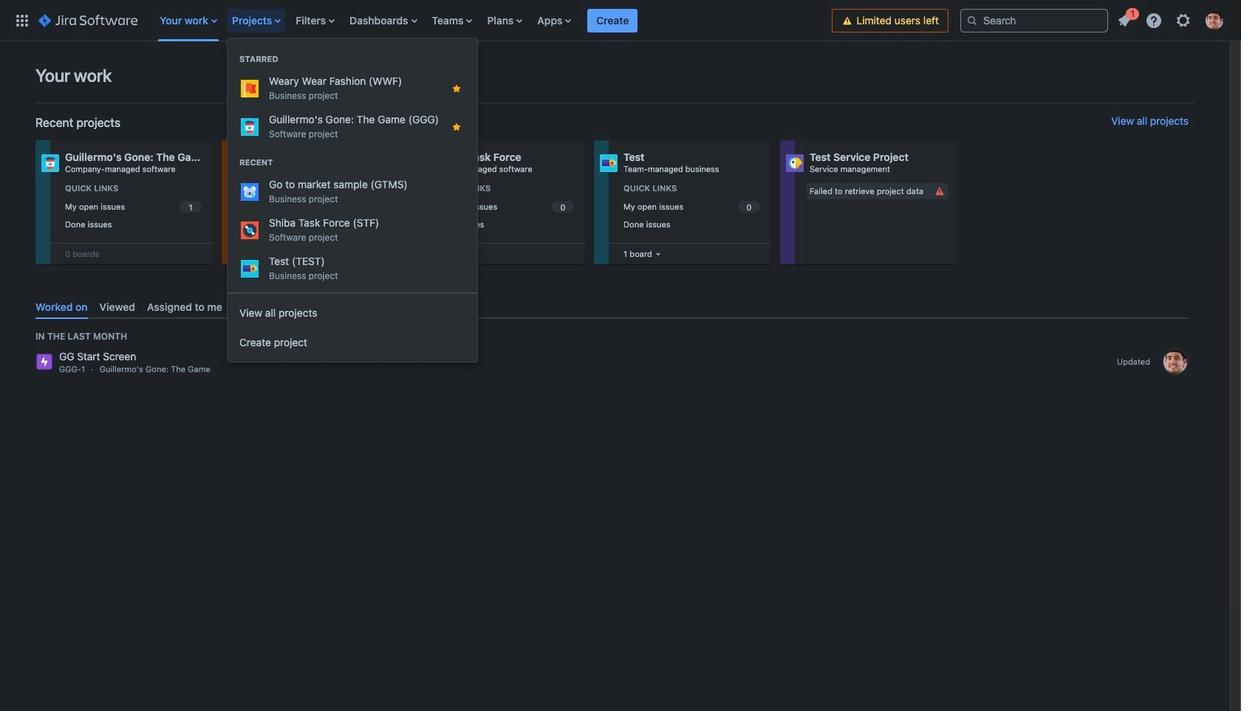 Task type: describe. For each thing, give the bounding box(es) containing it.
0 horizontal spatial list
[[152, 0, 833, 41]]

appswitcher icon image
[[13, 11, 31, 29]]

1 heading from the top
[[228, 53, 477, 65]]

1 horizontal spatial list item
[[588, 0, 638, 41]]

board image
[[652, 248, 664, 260]]

star weary wear fashion (wwf) image
[[451, 83, 463, 95]]

star guillermo's gone: the game (ggg) image
[[451, 121, 463, 133]]

1 horizontal spatial list
[[1112, 6, 1233, 34]]



Task type: vqa. For each thing, say whether or not it's contained in the screenshot.
the open ICON on the top
no



Task type: locate. For each thing, give the bounding box(es) containing it.
0 vertical spatial heading
[[228, 53, 477, 65]]

list item
[[228, 0, 287, 41], [588, 0, 638, 41], [1112, 6, 1140, 32]]

2 horizontal spatial list item
[[1112, 6, 1140, 32]]

banner
[[0, 0, 1242, 41]]

jira software image
[[38, 11, 138, 29], [38, 11, 138, 29]]

1 vertical spatial heading
[[228, 157, 477, 169]]

notifications image
[[1116, 11, 1134, 29]]

group
[[228, 38, 477, 293]]

search image
[[967, 14, 979, 26]]

2 heading from the top
[[228, 157, 477, 169]]

settings image
[[1175, 11, 1193, 29]]

Search field
[[961, 8, 1109, 32]]

tab list
[[30, 295, 1195, 319]]

0 horizontal spatial list item
[[228, 0, 287, 41]]

your profile and settings image
[[1206, 11, 1224, 29]]

heading
[[228, 53, 477, 65], [228, 157, 477, 169]]

help image
[[1146, 11, 1163, 29]]

None search field
[[961, 8, 1109, 32]]

primary element
[[9, 0, 833, 41]]

list
[[152, 0, 833, 41], [1112, 6, 1233, 34]]



